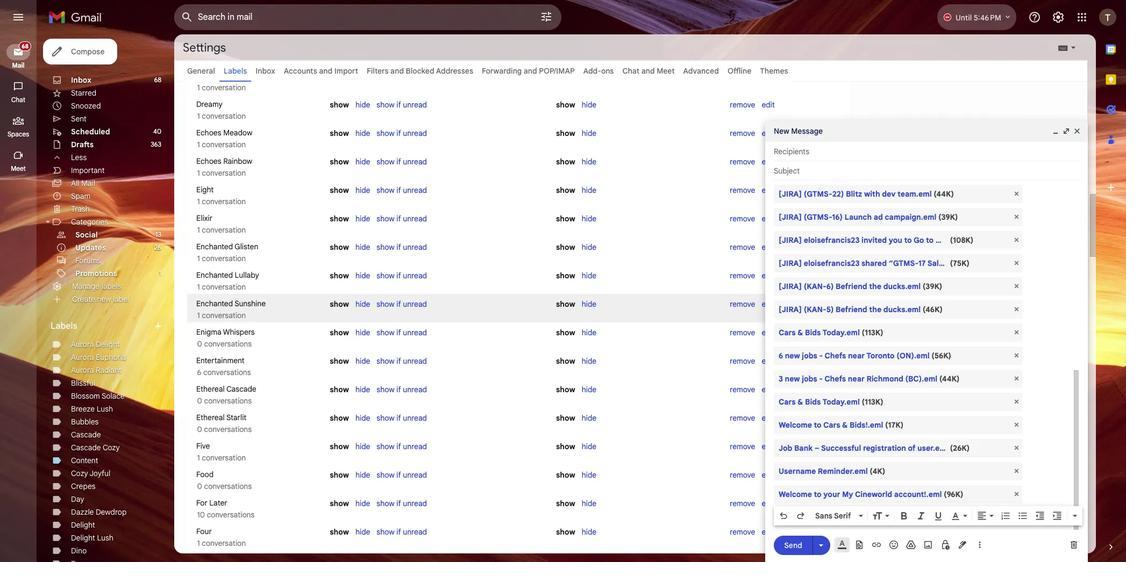 Task type: vqa. For each thing, say whether or not it's contained in the screenshot.
remove corresponding to Food 0 conversations
yes



Task type: describe. For each thing, give the bounding box(es) containing it.
you
[[889, 236, 903, 245]]

bulleted list ‪(⌘⇧8)‬ image
[[1018, 511, 1029, 522]]

6 inside new message dialog
[[779, 351, 783, 361]]

attachment: [jira] (gtms-16) launch ad campaign.eml. press enter to view the attachment and delete to remove it element
[[774, 208, 1023, 226]]

compose button
[[43, 39, 118, 65]]

labels for labels heading
[[51, 321, 77, 332]]

attach files image
[[854, 540, 865, 551]]

edit link for enchanted glisten 1 conversation
[[762, 243, 775, 252]]

1 down the general link
[[197, 83, 200, 93]]

1 inside enchanted sunshine 1 conversation
[[197, 311, 200, 321]]

show if unread for five 1 conversation
[[377, 442, 427, 452]]

for later 10 conversations
[[195, 499, 255, 520]]

(4k) link
[[779, 465, 890, 478]]

remove link for four 1 conversation
[[730, 528, 755, 537]]

insert photo image
[[923, 540, 934, 551]]

blocked
[[406, 66, 434, 76]]

remove for food 0 conversations
[[730, 471, 755, 480]]

5)
[[827, 305, 834, 315]]

offline
[[728, 66, 752, 76]]

trash
[[71, 204, 90, 214]]

aurora for aurora radiant
[[71, 366, 94, 375]]

more formatting options image
[[1070, 511, 1081, 522]]

if for dreamy 1 conversation
[[397, 100, 401, 110]]

enchanted for enchanted glisten
[[196, 242, 233, 252]]

successful
[[821, 444, 861, 453]]

crepes
[[71, 482, 96, 492]]

my
[[842, 490, 854, 500]]

remove link for ethereal cascade 0 conversations
[[730, 385, 755, 395]]

26
[[154, 244, 161, 252]]

food 0 conversations
[[195, 470, 252, 492]]

aurora for aurora delight
[[71, 340, 94, 350]]

aurora delight
[[71, 340, 120, 350]]

(gtms- for 22)
[[804, 189, 833, 199]]

22)
[[833, 189, 844, 199]]

enchanted for enchanted sunshine
[[196, 299, 233, 309]]

cascade cozy link
[[71, 443, 120, 453]]

manage labels link
[[72, 282, 121, 292]]

Search in mail text field
[[198, 12, 510, 23]]

show if unread link for five 1 conversation
[[377, 442, 427, 452]]

ducks.eml for [jira] (kan-5) befriend the ducks.eml
[[884, 305, 921, 315]]

welcome
[[779, 490, 812, 500]]

insert emoji ‪(⌘⇧2)‬ image
[[889, 540, 899, 551]]

unread for four 1 conversation
[[403, 528, 427, 537]]

show if unread link for echoes meadow 1 conversation
[[377, 129, 427, 138]]

new message dialog
[[765, 0, 1088, 563]]

day link
[[71, 495, 84, 505]]

edit for food 0 conversations
[[762, 471, 775, 480]]

conversation inside enchanted glisten 1 conversation
[[202, 254, 246, 264]]

show if unread for four 1 conversation
[[377, 528, 427, 537]]

1 inside enchanted glisten 1 conversation
[[197, 254, 200, 264]]

snoozed link
[[71, 101, 101, 111]]

social
[[75, 230, 98, 240]]

dazzle dewdrop link
[[71, 508, 127, 517]]

edit for enchanted sunshine 1 conversation
[[762, 300, 775, 309]]

0 inside the food 0 conversations
[[197, 482, 202, 492]]

promotions
[[75, 269, 117, 279]]

unread for dreamy 1 conversation
[[403, 100, 427, 110]]

3
[[779, 374, 783, 384]]

kickoff"
[[949, 259, 979, 268]]

unread for five 1 conversation
[[403, 442, 427, 452]]

blitz
[[846, 189, 863, 199]]

important
[[71, 166, 105, 175]]

add-ons link
[[584, 66, 614, 76]]

mail heading
[[0, 61, 37, 70]]

show if unread for ethereal starlit 0 conversations
[[377, 414, 427, 423]]

unread for food 0 conversations
[[403, 471, 427, 480]]

jobs for 6
[[802, 351, 818, 361]]

show if unread link for enchanted sunshine 1 conversation
[[377, 300, 427, 309]]

drafts link
[[71, 140, 94, 150]]

remove for echoes rainbow 1 conversation
[[730, 157, 755, 167]]

new for 6
[[785, 351, 800, 361]]

0 horizontal spatial inbox link
[[71, 75, 91, 85]]

bubbles
[[71, 417, 99, 427]]

edit for enchanted lullaby 1 conversation
[[762, 271, 775, 281]]

(44k) inside the attachment: [jira] (gtms-22) blitz with dev team.eml. press enter to view the attachment and delete to remove it element
[[934, 189, 954, 199]]

delight for delight lush
[[71, 534, 95, 543]]

edit link for ethereal starlit 0 conversations
[[762, 414, 775, 423]]

bank
[[794, 444, 813, 453]]

(39k) for [jira] (gtms-16) launch ad campaign.eml (39k)
[[939, 212, 958, 222]]

you.eml
[[999, 259, 1028, 268]]

forwarding and pop/imap
[[482, 66, 575, 76]]

[jira] for [jira] (gtms-22) blitz with dev team.eml (44k)
[[779, 189, 802, 199]]

main menu image
[[12, 11, 25, 24]]

aurora radiant
[[71, 366, 121, 375]]

edit link for dreamy 1 conversation
[[762, 100, 775, 110]]

remove for enigma whispers 0 conversations
[[730, 328, 755, 338]]

glisten
[[235, 242, 258, 252]]

dreamy
[[196, 100, 223, 109]]

edit link for echoes rainbow 1 conversation
[[762, 157, 775, 167]]

five
[[196, 442, 210, 451]]

(44k) inside attachment: 3 new jobs - chefs near richmond (bc).eml. press enter to view the attachment and delete to remove it element
[[940, 374, 960, 384]]

trash link
[[71, 204, 90, 214]]

the for 6)
[[869, 282, 882, 292]]

show if unread link for echoes rainbow 1 conversation
[[377, 157, 427, 167]]

conversations for cascade
[[204, 396, 252, 406]]

unread for enigma whispers 0 conversations
[[403, 328, 427, 338]]

categories link
[[71, 217, 108, 227]]

remove link for enigma whispers 0 conversations
[[730, 328, 755, 338]]

offline link
[[728, 66, 752, 76]]

all mail link
[[71, 179, 95, 188]]

elixir 1 conversation
[[195, 214, 246, 235]]

show if unread link for enigma whispers 0 conversations
[[377, 328, 427, 338]]

edit link for enchanted lullaby 1 conversation
[[762, 271, 775, 281]]

underline ‪(⌘u)‬ image
[[933, 512, 944, 522]]

go
[[914, 236, 924, 245]]

chefs for toronto
[[825, 351, 846, 361]]

remove link for echoes rainbow 1 conversation
[[730, 157, 755, 167]]

attachment: [jira] eloisefrancis23 invited you to go to market sample.eml. press enter to view the attachment and delete to remove it element
[[774, 231, 1023, 250]]

conversations for later
[[207, 510, 255, 520]]

1 conversation from the top
[[202, 83, 246, 93]]

more options image
[[977, 540, 983, 551]]

1 horizontal spatial cozy
[[103, 443, 120, 453]]

remove link for dreamy 1 conversation
[[730, 100, 755, 110]]

attachment: [jira] eloisefrancis23 shared "gtms-17 sales kickoff" with you.eml. press enter to view the attachment and delete to remove it element
[[774, 254, 1028, 273]]

joyful
[[90, 469, 110, 479]]

attachment: welcome to cars & bids!.eml. press enter to view the attachment and delete to remove it element
[[774, 416, 1023, 435]]

create
[[72, 295, 95, 304]]

new
[[774, 126, 790, 136]]

more send options image
[[816, 540, 827, 551]]

forums link
[[75, 256, 101, 266]]

if for eight 1 conversation
[[397, 186, 401, 195]]

[jira] eloisefrancis23 invited you to go to market sample.eml
[[779, 236, 1006, 245]]

welcome to your my cineworld account!.eml (96k)
[[779, 490, 964, 500]]

sunshine
[[235, 299, 266, 309]]

add-ons
[[584, 66, 614, 76]]

conversation inside echoes rainbow 1 conversation
[[202, 168, 246, 178]]

eloisefrancis23 for shared
[[804, 259, 860, 268]]

- for 3
[[819, 374, 823, 384]]

less
[[71, 153, 87, 162]]

sales
[[928, 259, 947, 268]]

edit link for for later 10 conversations
[[762, 499, 775, 509]]

spaces heading
[[0, 130, 37, 139]]

aurora radiant link
[[71, 366, 121, 375]]

edit link for enchanted sunshine 1 conversation
[[762, 300, 775, 309]]

and for forwarding
[[524, 66, 537, 76]]

your
[[824, 490, 840, 500]]

ethereal starlit 0 conversations
[[195, 413, 252, 435]]

1 inside enchanted lullaby 1 conversation
[[197, 282, 200, 292]]

unread for echoes rainbow 1 conversation
[[403, 157, 427, 167]]

snoozed
[[71, 101, 101, 111]]

cineworld
[[855, 490, 893, 500]]

conversation inside dreamy 1 conversation
[[202, 111, 246, 121]]

remove for ethereal starlit 0 conversations
[[730, 414, 755, 423]]

lush for breeze lush
[[97, 405, 113, 414]]

Search in mail search field
[[174, 4, 562, 30]]

cascade inside "ethereal cascade 0 conversations"
[[226, 385, 256, 394]]

filters and blocked addresses
[[367, 66, 473, 76]]

1 horizontal spatial inbox link
[[256, 66, 275, 76]]

- for 6
[[820, 351, 823, 361]]

message
[[791, 126, 823, 136]]

minimize image
[[1052, 127, 1060, 136]]

remove link for enchanted glisten 1 conversation
[[730, 243, 755, 252]]

delight for delight link
[[71, 521, 95, 530]]

edit for ethereal cascade 0 conversations
[[762, 385, 775, 395]]

(26k)
[[950, 444, 970, 453]]

sent link
[[71, 114, 87, 124]]

blossom solace link
[[71, 392, 125, 401]]

show if unread for entertainment 6 conversations
[[377, 357, 427, 366]]

lullaby
[[235, 271, 259, 280]]

conversations for starlit
[[204, 425, 252, 435]]

1 vertical spatial 68
[[154, 76, 161, 84]]

Subject field
[[774, 166, 1080, 176]]

1 vertical spatial cozy
[[71, 469, 88, 479]]

enchanted for enchanted lullaby
[[196, 271, 233, 280]]

0 vertical spatial 68
[[22, 42, 29, 50]]

content link
[[71, 456, 98, 466]]

if for food 0 conversations
[[397, 471, 401, 480]]

17
[[919, 259, 926, 268]]

jobs for 3
[[802, 374, 817, 384]]

remove for eight 1 conversation
[[730, 186, 755, 195]]

aurora euphoria
[[71, 353, 126, 363]]

show if unread link for enchanted glisten 1 conversation
[[377, 243, 427, 252]]

euphoria
[[96, 353, 126, 363]]

shared
[[862, 259, 887, 268]]

eight 1 conversation
[[195, 185, 246, 207]]

aurora for aurora euphoria
[[71, 353, 94, 363]]

undo ‪(⌘z)‬ image
[[778, 511, 789, 522]]

attachment: job bank – successful registration of user.eml. press enter to view the attachment and delete to remove it element
[[774, 439, 1023, 458]]

edit for echoes rainbow 1 conversation
[[762, 157, 775, 167]]

chat and meet
[[623, 66, 675, 76]]

near for richmond
[[848, 374, 865, 384]]

1 inside elixir 1 conversation
[[197, 225, 200, 235]]

gmail image
[[48, 6, 107, 28]]

select input tool image
[[1070, 43, 1077, 51]]

6 inside entertainment 6 conversations
[[197, 368, 201, 378]]

cascade cozy
[[71, 443, 120, 453]]

chat heading
[[0, 96, 37, 104]]

[jira] for [jira] (gtms-16) launch ad campaign.eml (39k)
[[779, 212, 802, 222]]

toronto
[[867, 351, 895, 361]]

1 horizontal spatial inbox
[[256, 66, 275, 76]]

toggle confidential mode image
[[940, 540, 951, 551]]

ethereal for ethereal starlit
[[196, 413, 225, 423]]

and for chat
[[642, 66, 655, 76]]

1 vertical spatial with
[[981, 259, 997, 268]]

show if unread for for later 10 conversations
[[377, 499, 427, 509]]

(17k)
[[885, 421, 904, 430]]

cascade for cascade link
[[71, 430, 101, 440]]

create new label link
[[72, 295, 129, 304]]

dino
[[71, 547, 87, 556]]

0 vertical spatial delight
[[96, 340, 120, 350]]



Task type: locate. For each thing, give the bounding box(es) containing it.
1 vertical spatial befriend
[[836, 305, 868, 315]]

0 vertical spatial aurora
[[71, 340, 94, 350]]

2 jobs from the top
[[802, 374, 817, 384]]

cozy up crepes
[[71, 469, 88, 479]]

edit for echoes meadow 1 conversation
[[762, 129, 775, 138]]

10 show if unread from the top
[[377, 357, 427, 366]]

2 - from the top
[[819, 374, 823, 384]]

echoes down dreamy 1 conversation
[[196, 128, 221, 138]]

1 unread from the top
[[403, 100, 427, 110]]

conversations down entertainment
[[203, 368, 251, 378]]

12 show if unread from the top
[[377, 414, 427, 423]]

1
[[197, 83, 200, 93], [197, 111, 200, 121], [197, 140, 200, 150], [197, 168, 200, 178], [197, 197, 200, 207], [197, 225, 200, 235], [197, 254, 200, 264], [159, 270, 161, 278], [197, 282, 200, 292], [197, 311, 200, 321], [197, 453, 200, 463], [197, 539, 200, 549]]

7 conversation from the top
[[202, 254, 246, 264]]

blissful link
[[71, 379, 95, 388]]

launch
[[845, 212, 872, 222]]

conversation up enchanted sunshine 1 conversation
[[202, 282, 246, 292]]

0 vertical spatial cascade
[[226, 385, 256, 394]]

0 vertical spatial befriend
[[836, 282, 867, 292]]

(39k) inside attachment: [jira] (kan-6) befriend the ducks.eml. press enter to view the attachment and delete to remove it element
[[923, 282, 943, 292]]

0 vertical spatial -
[[820, 351, 823, 361]]

13 remove from the top
[[730, 442, 755, 452]]

1 up enigma
[[197, 311, 200, 321]]

meet down spaces heading
[[11, 165, 26, 173]]

to left 'your'
[[814, 490, 822, 500]]

1 show if unread link from the top
[[377, 100, 427, 110]]

1 edit link from the top
[[762, 100, 775, 110]]

14 edit link from the top
[[762, 471, 775, 480]]

15 remove link from the top
[[730, 499, 755, 509]]

ons
[[601, 66, 614, 76]]

close image
[[1073, 127, 1082, 136]]

conversation down the elixir
[[202, 225, 246, 235]]

(kan-
[[804, 282, 827, 292], [804, 305, 827, 315]]

2 vertical spatial new
[[785, 374, 800, 384]]

enchanted inside enchanted glisten 1 conversation
[[196, 242, 233, 252]]

remove link for enchanted lullaby 1 conversation
[[730, 271, 755, 281]]

mail down 68 link
[[12, 61, 25, 69]]

3 show if unread link from the top
[[377, 157, 427, 167]]

16 show if unread link from the top
[[377, 528, 427, 537]]

hide
[[356, 100, 370, 110], [582, 100, 597, 110], [356, 129, 370, 138], [582, 129, 597, 138], [356, 157, 370, 167], [582, 157, 597, 167], [356, 186, 370, 195], [582, 186, 597, 195], [356, 214, 370, 224], [582, 214, 597, 224], [356, 243, 370, 252], [582, 243, 597, 252], [356, 271, 370, 281], [582, 271, 597, 281], [356, 300, 370, 309], [582, 300, 597, 309], [356, 328, 370, 338], [582, 328, 597, 338], [356, 357, 370, 366], [582, 357, 597, 366], [356, 385, 370, 395], [582, 385, 597, 395], [356, 414, 370, 423], [582, 414, 597, 423], [356, 442, 370, 452], [582, 442, 597, 452], [356, 471, 370, 480], [582, 471, 597, 480], [356, 499, 370, 509], [582, 499, 597, 509], [356, 528, 370, 537], [582, 528, 597, 537]]

dino link
[[71, 547, 87, 556]]

blossom
[[71, 392, 100, 401]]

1 up enchanted lullaby 1 conversation at the left
[[197, 254, 200, 264]]

(gtms- for 16)
[[804, 212, 832, 222]]

spaces
[[7, 130, 29, 138]]

11 show if unread from the top
[[377, 385, 427, 395]]

ethereal inside ethereal starlit 0 conversations
[[196, 413, 225, 423]]

edit link for echoes meadow 1 conversation
[[762, 129, 775, 138]]

aurora euphoria link
[[71, 353, 126, 363]]

ethereal for ethereal cascade
[[196, 385, 225, 394]]

11 remove from the top
[[730, 385, 755, 395]]

show if unread link for four 1 conversation
[[377, 528, 427, 537]]

registration
[[863, 444, 906, 453]]

edit link for ethereal cascade 0 conversations
[[762, 385, 775, 395]]

inbox link right labels link
[[256, 66, 275, 76]]

conversation inside enchanted lullaby 1 conversation
[[202, 282, 246, 292]]

and left 'pop/imap'
[[524, 66, 537, 76]]

navigation
[[0, 34, 38, 563]]

echoes inside echoes meadow 1 conversation
[[196, 128, 221, 138]]

conversation down meadow
[[202, 140, 246, 150]]

if for entertainment 6 conversations
[[397, 357, 401, 366]]

7 edit link from the top
[[762, 271, 775, 281]]

2 aurora from the top
[[71, 353, 94, 363]]

remove for enchanted glisten 1 conversation
[[730, 243, 755, 252]]

6 if from the top
[[397, 243, 401, 252]]

1 vertical spatial 6
[[197, 368, 201, 378]]

edit link for food 0 conversations
[[762, 471, 775, 480]]

5 remove link from the top
[[730, 214, 755, 224]]

68
[[22, 42, 29, 50], [154, 76, 161, 84]]

1 vertical spatial lush
[[97, 534, 113, 543]]

bold ‪(⌘b)‬ image
[[899, 511, 910, 522]]

aurora down aurora delight link in the bottom left of the page
[[71, 353, 94, 363]]

show if unread link for for later 10 conversations
[[377, 499, 427, 509]]

2 0 from the top
[[197, 396, 202, 406]]

2 (gtms- from the top
[[804, 212, 832, 222]]

whispers
[[223, 328, 255, 337]]

show if unread link for eight 1 conversation
[[377, 186, 427, 195]]

unread for eight 1 conversation
[[403, 186, 427, 195]]

13 show if unread from the top
[[377, 442, 427, 452]]

2 remove link from the top
[[730, 129, 755, 138]]

11 remove link from the top
[[730, 385, 755, 395]]

sans serif option
[[813, 511, 857, 522]]

to right go on the top right of page
[[926, 236, 934, 245]]

5 [jira] from the top
[[779, 282, 802, 292]]

bubbles link
[[71, 417, 99, 427]]

show if unread for echoes meadow 1 conversation
[[377, 129, 427, 138]]

show if unread for enigma whispers 0 conversations
[[377, 328, 427, 338]]

rainbow
[[223, 157, 252, 166]]

15 edit from the top
[[762, 499, 775, 509]]

0 horizontal spatial inbox
[[71, 75, 91, 85]]

6 conversation from the top
[[202, 225, 246, 235]]

68 up mail heading
[[22, 42, 29, 50]]

meet inside heading
[[11, 165, 26, 173]]

if for enchanted lullaby 1 conversation
[[397, 271, 401, 281]]

15 show if unread from the top
[[377, 499, 427, 509]]

1 inside four 1 conversation
[[197, 539, 200, 549]]

9 if from the top
[[397, 328, 401, 338]]

edit for ethereal starlit 0 conversations
[[762, 414, 775, 423]]

near left toronto
[[848, 351, 865, 361]]

2 vertical spatial enchanted
[[196, 299, 233, 309]]

7 if from the top
[[397, 271, 401, 281]]

meet heading
[[0, 165, 37, 173]]

numbered list ‪(⌘⇧7)‬ image
[[1001, 511, 1011, 522]]

1 vertical spatial delight
[[71, 521, 95, 530]]

breeze lush link
[[71, 405, 113, 414]]

0 up ethereal starlit 0 conversations
[[197, 396, 202, 406]]

cascade down bubbles "link"
[[71, 430, 101, 440]]

16 edit link from the top
[[762, 528, 775, 537]]

- up 3 new jobs - chefs near richmond (bc).eml (44k)
[[820, 351, 823, 361]]

mail inside heading
[[12, 61, 25, 69]]

3 enchanted from the top
[[196, 299, 233, 309]]

0 inside enigma whispers 0 conversations
[[197, 339, 202, 349]]

formatting options toolbar
[[774, 507, 1083, 526]]

remove for five 1 conversation
[[730, 442, 755, 452]]

edit link for enigma whispers 0 conversations
[[762, 328, 775, 338]]

2 horizontal spatial to
[[926, 236, 934, 245]]

chefs up 3 new jobs - chefs near richmond (bc).eml (44k)
[[825, 351, 846, 361]]

0 vertical spatial (kan-
[[804, 282, 827, 292]]

ethereal
[[196, 385, 225, 394], [196, 413, 225, 423]]

conversation inside 'eight 1 conversation'
[[202, 197, 246, 207]]

attachment: [jira] (kan-6) befriend the ducks.eml. press enter to view the attachment and delete to remove it element
[[774, 278, 1023, 296]]

ethereal cascade 0 conversations
[[195, 385, 256, 406]]

0 vertical spatial enchanted
[[196, 242, 233, 252]]

chat for chat
[[11, 96, 25, 104]]

0 vertical spatial (44k)
[[934, 189, 954, 199]]

7 edit from the top
[[762, 271, 775, 281]]

(39k)
[[939, 212, 958, 222], [923, 282, 943, 292]]

edit
[[762, 100, 775, 110], [762, 129, 775, 138], [762, 157, 775, 167], [762, 186, 775, 195], [762, 214, 775, 224], [762, 243, 775, 252], [762, 271, 775, 281], [762, 300, 775, 309], [762, 328, 775, 338], [762, 357, 775, 366], [762, 385, 775, 395], [762, 414, 775, 423], [762, 442, 775, 452], [762, 471, 775, 480], [762, 499, 775, 509], [762, 528, 775, 537]]

lush
[[97, 405, 113, 414], [97, 534, 113, 543]]

and right filters at the left
[[391, 66, 404, 76]]

5 if from the top
[[397, 214, 401, 224]]

attachment: username reminder.eml. press enter to view the attachment and delete to remove it element
[[774, 463, 1023, 481]]

5 unread from the top
[[403, 214, 427, 224]]

0 vertical spatial jobs
[[802, 351, 818, 361]]

job bank – successful registration of user.eml (26k)
[[779, 444, 970, 453]]

befriend inside "element"
[[836, 305, 868, 315]]

lush down dewdrop
[[97, 534, 113, 543]]

11 unread from the top
[[403, 385, 427, 395]]

40
[[153, 127, 161, 136]]

1 vertical spatial enchanted
[[196, 271, 233, 280]]

advanced search options image
[[536, 6, 557, 27]]

conversation inside elixir 1 conversation
[[202, 225, 246, 235]]

1 ducks.eml from the top
[[884, 282, 921, 292]]

conversation down labels link
[[202, 83, 246, 93]]

1 vertical spatial cascade
[[71, 430, 101, 440]]

13 show if unread link from the top
[[377, 442, 427, 452]]

befriend right 5)
[[836, 305, 868, 315]]

conversations inside enigma whispers 0 conversations
[[204, 339, 252, 349]]

conversations for whispers
[[204, 339, 252, 349]]

(39k) up (46k)
[[923, 282, 943, 292]]

2 (kan- from the top
[[804, 305, 827, 315]]

4 remove from the top
[[730, 186, 755, 195]]

enchanted inside enchanted sunshine 1 conversation
[[196, 299, 233, 309]]

the inside "element"
[[869, 305, 882, 315]]

invited
[[862, 236, 887, 245]]

(44k)
[[934, 189, 954, 199], [940, 374, 960, 384]]

conversation inside four 1 conversation
[[202, 539, 246, 549]]

3 conversation from the top
[[202, 140, 246, 150]]

1 vertical spatial meet
[[11, 165, 26, 173]]

edit for for later 10 conversations
[[762, 499, 775, 509]]

13
[[156, 231, 161, 239]]

5 edit from the top
[[762, 214, 775, 224]]

(gtms- inside attachment: [jira] (gtms-16) launch ad campaign.eml. press enter to view the attachment and delete to remove it element
[[804, 212, 832, 222]]

filters
[[367, 66, 389, 76]]

new inside manage labels create new label
[[97, 295, 111, 304]]

1 - from the top
[[820, 351, 823, 361]]

near
[[848, 351, 865, 361], [848, 374, 865, 384]]

tab list
[[1096, 34, 1126, 524]]

labels heading
[[51, 321, 153, 332]]

16 remove from the top
[[730, 528, 755, 537]]

1 down five
[[197, 453, 200, 463]]

3 0 from the top
[[197, 425, 202, 435]]

1 down "four"
[[197, 539, 200, 549]]

conversation up the food 0 conversations
[[202, 453, 246, 463]]

0 vertical spatial labels
[[224, 66, 247, 76]]

conversation inside enchanted sunshine 1 conversation
[[202, 311, 246, 321]]

1 horizontal spatial chat
[[623, 66, 640, 76]]

if for ethereal cascade 0 conversations
[[397, 385, 401, 395]]

remove for enchanted sunshine 1 conversation
[[730, 300, 755, 309]]

1 horizontal spatial labels
[[224, 66, 247, 76]]

enchanted down enchanted glisten 1 conversation
[[196, 271, 233, 280]]

[jira] for [jira] eloisefrancis23 invited you to go to market sample.eml
[[779, 236, 802, 245]]

delight up euphoria
[[96, 340, 120, 350]]

4 remove link from the top
[[730, 186, 755, 195]]

conversation inside echoes meadow 1 conversation
[[202, 140, 246, 150]]

(44k) down '(56k)'
[[940, 374, 960, 384]]

insert files using drive image
[[906, 540, 917, 551]]

befriend for 5)
[[836, 305, 868, 315]]

2 vertical spatial cascade
[[71, 443, 101, 453]]

14 if from the top
[[397, 471, 401, 480]]

10 conversation from the top
[[202, 453, 246, 463]]

(gtms- inside the attachment: [jira] (gtms-22) blitz with dev team.eml. press enter to view the attachment and delete to remove it element
[[804, 189, 833, 199]]

conversations up later
[[204, 482, 252, 492]]

1 chefs from the top
[[825, 351, 846, 361]]

0 vertical spatial (gtms-
[[804, 189, 833, 199]]

1 inside echoes rainbow 1 conversation
[[197, 168, 200, 178]]

edit link
[[762, 100, 775, 110], [762, 129, 775, 138], [762, 157, 775, 167], [762, 186, 775, 195], [762, 214, 775, 224], [762, 243, 775, 252], [762, 271, 775, 281], [762, 300, 775, 309], [762, 328, 775, 338], [762, 357, 775, 366], [762, 385, 775, 395], [762, 414, 775, 423], [762, 442, 775, 452], [762, 471, 775, 480], [762, 499, 775, 509], [762, 528, 775, 537]]

support image
[[1029, 11, 1041, 24]]

3 aurora from the top
[[71, 366, 94, 375]]

1 horizontal spatial 68
[[154, 76, 161, 84]]

conversation up enchanted lullaby 1 conversation at the left
[[202, 254, 246, 264]]

1 vertical spatial jobs
[[802, 374, 817, 384]]

0 vertical spatial 6
[[779, 351, 783, 361]]

7 unread from the top
[[403, 271, 427, 281]]

14 edit from the top
[[762, 471, 775, 480]]

cascade up the starlit
[[226, 385, 256, 394]]

inbox right labels link
[[256, 66, 275, 76]]

aurora up blissful
[[71, 366, 94, 375]]

near for toronto
[[848, 351, 865, 361]]

unread
[[403, 100, 427, 110], [403, 129, 427, 138], [403, 157, 427, 167], [403, 186, 427, 195], [403, 214, 427, 224], [403, 243, 427, 252], [403, 271, 427, 281], [403, 300, 427, 309], [403, 328, 427, 338], [403, 357, 427, 366], [403, 385, 427, 395], [403, 414, 427, 423], [403, 442, 427, 452], [403, 471, 427, 480], [403, 499, 427, 509], [403, 528, 427, 537]]

16 remove link from the top
[[730, 528, 755, 537]]

befriend right 6)
[[836, 282, 867, 292]]

label
[[113, 295, 129, 304]]

1 inside dreamy 1 conversation
[[197, 111, 200, 121]]

remove for four 1 conversation
[[730, 528, 755, 537]]

1 up eight
[[197, 168, 200, 178]]

1 horizontal spatial to
[[904, 236, 912, 245]]

1 0 from the top
[[197, 339, 202, 349]]

chefs for richmond
[[825, 374, 846, 384]]

3 unread from the top
[[403, 157, 427, 167]]

(39k) for [jira] (kan-6) befriend the ducks.eml (39k)
[[923, 282, 943, 292]]

1 and from the left
[[319, 66, 333, 76]]

(gtms- left launch
[[804, 212, 832, 222]]

conversations down the starlit
[[204, 425, 252, 435]]

(39k) inside attachment: [jira] (gtms-16) launch ad campaign.eml. press enter to view the attachment and delete to remove it element
[[939, 212, 958, 222]]

of
[[908, 444, 916, 453]]

5 edit link from the top
[[762, 214, 775, 224]]

show if unread link for elixir 1 conversation
[[377, 214, 427, 224]]

1 vertical spatial mail
[[81, 179, 95, 188]]

updates
[[75, 243, 106, 253]]

chat down mail heading
[[11, 96, 25, 104]]

themes
[[760, 66, 788, 76]]

enchanted inside enchanted lullaby 1 conversation
[[196, 271, 233, 280]]

1 up echoes rainbow 1 conversation
[[197, 140, 200, 150]]

show if unread for enchanted sunshine 1 conversation
[[377, 300, 427, 309]]

1 horizontal spatial with
[[981, 259, 997, 268]]

conversation down eight
[[202, 197, 246, 207]]

1 vertical spatial aurora
[[71, 353, 94, 363]]

inbox up "starred" link
[[71, 75, 91, 85]]

show if unread link for enchanted lullaby 1 conversation
[[377, 271, 427, 281]]

near inside attachment: 6 new jobs - chefs near toronto (on).eml. press enter to view the attachment and delete to remove it element
[[848, 351, 865, 361]]

search in mail image
[[178, 8, 197, 27]]

inbox link up "starred" link
[[71, 75, 91, 85]]

- inside attachment: 6 new jobs - chefs near toronto (on).eml. press enter to view the attachment and delete to remove it element
[[820, 351, 823, 361]]

15 remove from the top
[[730, 499, 755, 509]]

0 vertical spatial meet
[[657, 66, 675, 76]]

show if unread for enchanted glisten 1 conversation
[[377, 243, 427, 252]]

ducks.eml down attachment: [jira] (kan-6) befriend the ducks.eml. press enter to view the attachment and delete to remove it element
[[884, 305, 921, 315]]

0 vertical spatial (39k)
[[939, 212, 958, 222]]

16 unread from the top
[[403, 528, 427, 537]]

unread for ethereal cascade 0 conversations
[[403, 385, 427, 395]]

new message
[[774, 126, 823, 136]]

2 echoes from the top
[[196, 157, 221, 166]]

enigma whispers 0 conversations
[[195, 328, 255, 349]]

1 vertical spatial labels
[[51, 321, 77, 332]]

ad
[[874, 212, 883, 222]]

1 down eight
[[197, 197, 200, 207]]

enchanted down elixir 1 conversation at top left
[[196, 242, 233, 252]]

new for 3
[[785, 374, 800, 384]]

with down the sample.eml
[[981, 259, 997, 268]]

attachment: 3 new jobs - chefs near richmond (bc).eml. press enter to view the attachment and delete to remove it element
[[774, 370, 1023, 388]]

1 down dreamy
[[197, 111, 200, 121]]

settings image
[[1052, 11, 1065, 24]]

9 unread from the top
[[403, 328, 427, 338]]

2 and from the left
[[391, 66, 404, 76]]

0 up five
[[197, 425, 202, 435]]

0 vertical spatial eloisefrancis23
[[804, 236, 860, 245]]

0 vertical spatial near
[[848, 351, 865, 361]]

7 show if unread from the top
[[377, 271, 427, 281]]

4 0 from the top
[[197, 482, 202, 492]]

2 edit link from the top
[[762, 129, 775, 138]]

9 edit link from the top
[[762, 328, 775, 338]]

(39k) up market
[[939, 212, 958, 222]]

- right 3
[[819, 374, 823, 384]]

(kan- up 5)
[[804, 282, 827, 292]]

unread for elixir 1 conversation
[[403, 214, 427, 224]]

day
[[71, 495, 84, 505]]

remove link for food 0 conversations
[[730, 471, 755, 480]]

insert signature image
[[958, 540, 968, 551]]

68 left general
[[154, 76, 161, 84]]

unread for for later 10 conversations
[[403, 499, 427, 509]]

delight down delight link
[[71, 534, 95, 543]]

job
[[779, 444, 793, 453]]

2 if from the top
[[397, 129, 401, 138]]

1 vertical spatial (kan-
[[804, 305, 827, 315]]

enchanted lullaby 1 conversation
[[195, 271, 259, 292]]

1 horizontal spatial mail
[[81, 179, 95, 188]]

attachment: 6 new jobs - chefs near toronto (on).eml. press enter to view the attachment and delete to remove it element
[[774, 347, 1023, 365]]

entertainment
[[196, 356, 245, 366]]

blissful
[[71, 379, 95, 388]]

send button
[[774, 536, 813, 555]]

1 inside 'eight 1 conversation'
[[197, 197, 200, 207]]

1 up enchanted sunshine 1 conversation
[[197, 282, 200, 292]]

richmond
[[867, 374, 904, 384]]

1 jobs from the top
[[802, 351, 818, 361]]

edit for eight 1 conversation
[[762, 186, 775, 195]]

echoes inside echoes rainbow 1 conversation
[[196, 157, 221, 166]]

0 inside ethereal starlit 0 conversations
[[197, 425, 202, 435]]

insert link ‪(⌘k)‬ image
[[871, 540, 882, 551]]

[jira] inside "element"
[[779, 305, 802, 315]]

indent more ‪(⌘])‬ image
[[1052, 511, 1063, 522]]

0 down enigma
[[197, 339, 202, 349]]

edit link for entertainment 6 conversations
[[762, 357, 775, 366]]

1 vertical spatial (39k)
[[923, 282, 943, 292]]

2 vertical spatial delight
[[71, 534, 95, 543]]

echoes for echoes meadow
[[196, 128, 221, 138]]

edit for five 1 conversation
[[762, 442, 775, 452]]

0 vertical spatial the
[[869, 282, 882, 292]]

attachment: welcome to your my cineworld account!.eml. press enter to view the attachment and delete to remove it element
[[774, 486, 1023, 504]]

3 remove link from the top
[[730, 157, 755, 167]]

1 horizontal spatial 6
[[779, 351, 783, 361]]

ducks.eml inside attachment: [jira] (kan-6) befriend the ducks.eml. press enter to view the attachment and delete to remove it element
[[884, 282, 921, 292]]

1 vertical spatial eloisefrancis23
[[804, 259, 860, 268]]

conversation down "four"
[[202, 539, 246, 549]]

redo ‪(⌘y)‬ image
[[796, 511, 806, 522]]

1 vertical spatial near
[[848, 374, 865, 384]]

unread for entertainment 6 conversations
[[403, 357, 427, 366]]

show if unread link for food 0 conversations
[[377, 471, 427, 480]]

(4k)
[[870, 467, 886, 477]]

conversation down dreamy
[[202, 111, 246, 121]]

italic ‪(⌘i)‬ image
[[916, 511, 927, 522]]

(bc).eml
[[906, 374, 938, 384]]

conversations inside entertainment 6 conversations
[[203, 368, 251, 378]]

pop out image
[[1062, 127, 1071, 136]]

attachment: [jira] (kan-5) befriend the ducks.eml. press enter to view the attachment and delete to remove it element
[[774, 301, 1023, 319]]

- inside attachment: 3 new jobs - chefs near richmond (bc).eml. press enter to view the attachment and delete to remove it element
[[819, 374, 823, 384]]

conversations inside ethereal starlit 0 conversations
[[204, 425, 252, 435]]

if for echoes rainbow 1 conversation
[[397, 157, 401, 167]]

6 down entertainment
[[197, 368, 201, 378]]

1 vertical spatial -
[[819, 374, 823, 384]]

11 edit link from the top
[[762, 385, 775, 395]]

ethereal inside "ethereal cascade 0 conversations"
[[196, 385, 225, 394]]

8 remove link from the top
[[730, 300, 755, 309]]

1 vertical spatial chat
[[11, 96, 25, 104]]

ducks.eml inside attachment: [jira] (kan-5) befriend the ducks.eml. press enter to view the attachment and delete to remove it "element"
[[884, 305, 921, 315]]

chat inside heading
[[11, 96, 25, 104]]

conversation up enigma
[[202, 311, 246, 321]]

0 horizontal spatial labels
[[51, 321, 77, 332]]

mail down important
[[81, 179, 95, 188]]

1 ethereal from the top
[[196, 385, 225, 394]]

navigation containing mail
[[0, 34, 38, 563]]

1 inside five 1 conversation
[[197, 453, 200, 463]]

1 vertical spatial ethereal
[[196, 413, 225, 423]]

crepes link
[[71, 482, 96, 492]]

0 inside "ethereal cascade 0 conversations"
[[197, 396, 202, 406]]

conversations inside the food 0 conversations
[[204, 482, 252, 492]]

the
[[869, 282, 882, 292], [869, 305, 882, 315]]

13 if from the top
[[397, 442, 401, 452]]

echoes meadow 1 conversation
[[195, 128, 252, 150]]

if for four 1 conversation
[[397, 528, 401, 537]]

3 edit link from the top
[[762, 157, 775, 167]]

remove link for echoes meadow 1 conversation
[[730, 129, 755, 138]]

chefs down 6 new jobs - chefs near toronto (on).eml (56k)
[[825, 374, 846, 384]]

cozy joyful
[[71, 469, 110, 479]]

blossom solace
[[71, 392, 125, 401]]

discard draft ‪(⌘⇧d)‬ image
[[1069, 540, 1080, 551]]

1 horizontal spatial meet
[[657, 66, 675, 76]]

14 unread from the top
[[403, 471, 427, 480]]

1 (gtms- from the top
[[804, 189, 833, 199]]

[jira] for [jira] eloisefrancis23 shared "gtms-17 sales kickoff" with you.eml
[[779, 259, 802, 268]]

drafts
[[71, 140, 94, 150]]

edit link for elixir 1 conversation
[[762, 214, 775, 224]]

unread for enchanted glisten 1 conversation
[[403, 243, 427, 252]]

show if unread link for entertainment 6 conversations
[[377, 357, 427, 366]]

attachment: [jira] (gtms-22) blitz with dev team.eml. press enter to view the attachment and delete to remove it element
[[774, 185, 1023, 203]]

edit link for four 1 conversation
[[762, 528, 775, 537]]

conversation down the rainbow
[[202, 168, 246, 178]]

ethereal down entertainment 6 conversations
[[196, 385, 225, 394]]

if for for later 10 conversations
[[397, 499, 401, 509]]

conversations down whispers
[[204, 339, 252, 349]]

echoes down echoes meadow 1 conversation
[[196, 157, 221, 166]]

10 show if unread link from the top
[[377, 357, 427, 366]]

5 remove from the top
[[730, 214, 755, 224]]

1 vertical spatial (44k)
[[940, 374, 960, 384]]

remove link for enchanted sunshine 1 conversation
[[730, 300, 755, 309]]

dazzle
[[71, 508, 94, 517]]

6 show if unread link from the top
[[377, 243, 427, 252]]

edit link for eight 1 conversation
[[762, 186, 775, 195]]

1 vertical spatial the
[[869, 305, 882, 315]]

near down 6 new jobs - chefs near toronto (on).eml (56k)
[[848, 374, 865, 384]]

0 horizontal spatial cozy
[[71, 469, 88, 479]]

enchanted sunshine 1 conversation
[[195, 299, 266, 321]]

(17k) link
[[779, 419, 908, 432]]

categories
[[71, 217, 108, 227]]

pop/imap
[[539, 66, 575, 76]]

0 vertical spatial chefs
[[825, 351, 846, 361]]

0 vertical spatial echoes
[[196, 128, 221, 138]]

conversations inside "ethereal cascade 0 conversations"
[[204, 396, 252, 406]]

9 conversation from the top
[[202, 311, 246, 321]]

1 vertical spatial new
[[785, 351, 800, 361]]

4 show if unread from the top
[[377, 186, 427, 195]]

12 unread from the top
[[403, 414, 427, 423]]

7 show if unread link from the top
[[377, 271, 427, 281]]

if for enigma whispers 0 conversations
[[397, 328, 401, 338]]

(kan- for 6)
[[804, 282, 827, 292]]

sans
[[815, 512, 833, 521]]

show if unread for dreamy 1 conversation
[[377, 100, 427, 110]]

cozy up joyful
[[103, 443, 120, 453]]

remove link for for later 10 conversations
[[730, 499, 755, 509]]

with left dev
[[864, 189, 880, 199]]

if for elixir 1 conversation
[[397, 214, 401, 224]]

labels up 1 conversation
[[224, 66, 247, 76]]

1 down 26
[[159, 270, 161, 278]]

12 edit from the top
[[762, 414, 775, 423]]

8 show if unread link from the top
[[377, 300, 427, 309]]

cascade down cascade link
[[71, 443, 101, 453]]

remove for echoes meadow 1 conversation
[[730, 129, 755, 138]]

14 remove link from the top
[[730, 471, 755, 480]]

1 vertical spatial chefs
[[825, 374, 846, 384]]

ducks.eml down [jira] eloisefrancis23 shared "gtms-17 sales kickoff" with you.eml
[[884, 282, 921, 292]]

conversations inside for later 10 conversations
[[207, 510, 255, 520]]

edit for entertainment 6 conversations
[[762, 357, 775, 366]]

0 vertical spatial ducks.eml
[[884, 282, 921, 292]]

1 vertical spatial (gtms-
[[804, 212, 832, 222]]

labels down create
[[51, 321, 77, 332]]

2 show if unread link from the top
[[377, 129, 427, 138]]

chat right ons on the right top
[[623, 66, 640, 76]]

14 remove from the top
[[730, 471, 755, 480]]

1 edit from the top
[[762, 100, 775, 110]]

starred link
[[71, 88, 96, 98]]

manage labels create new label
[[72, 282, 129, 304]]

0 vertical spatial mail
[[12, 61, 25, 69]]

unread for echoes meadow 1 conversation
[[403, 129, 427, 138]]

(46k)
[[923, 305, 943, 315]]

account!.eml
[[894, 490, 942, 500]]

10 remove from the top
[[730, 357, 755, 366]]

6 remove link from the top
[[730, 243, 755, 252]]

0 horizontal spatial meet
[[11, 165, 26, 173]]

1 vertical spatial ducks.eml
[[884, 305, 921, 315]]

to left go on the top right of page
[[904, 236, 912, 245]]

1 enchanted from the top
[[196, 242, 233, 252]]

1 down the elixir
[[197, 225, 200, 235]]

0 horizontal spatial with
[[864, 189, 880, 199]]

indent less ‪(⌘[)‬ image
[[1035, 511, 1046, 522]]

0 horizontal spatial 6
[[197, 368, 201, 378]]

aurora up aurora euphoria "link"
[[71, 340, 94, 350]]

9 remove from the top
[[730, 328, 755, 338]]

remove link for entertainment 6 conversations
[[730, 357, 755, 366]]

manage
[[72, 282, 99, 292]]

11 if from the top
[[397, 385, 401, 395]]

remove for enchanted lullaby 1 conversation
[[730, 271, 755, 281]]

enchanted down enchanted lullaby 1 conversation at the left
[[196, 299, 233, 309]]

if for enchanted glisten 1 conversation
[[397, 243, 401, 252]]

0 vertical spatial cozy
[[103, 443, 120, 453]]

0 vertical spatial lush
[[97, 405, 113, 414]]

(gtms- up 16)
[[804, 189, 833, 199]]

conversations down later
[[207, 510, 255, 520]]

eloisefrancis23 down 16)
[[804, 236, 860, 245]]

team.eml
[[898, 189, 932, 199]]

2 the from the top
[[869, 305, 882, 315]]

(kan- inside "element"
[[804, 305, 827, 315]]

12 edit link from the top
[[762, 414, 775, 423]]

conversation inside five 1 conversation
[[202, 453, 246, 463]]

8 if from the top
[[397, 300, 401, 309]]

show if unread for echoes rainbow 1 conversation
[[377, 157, 427, 167]]

near inside attachment: 3 new jobs - chefs near richmond (bc).eml. press enter to view the attachment and delete to remove it element
[[848, 374, 865, 384]]

1 vertical spatial echoes
[[196, 157, 221, 166]]

show if unread for food 0 conversations
[[377, 471, 427, 480]]

0 horizontal spatial mail
[[12, 61, 25, 69]]

[jira] for [jira] (kan-5) befriend the ducks.eml (46k)
[[779, 305, 802, 315]]

breeze
[[71, 405, 95, 414]]

befriend for 6)
[[836, 282, 867, 292]]

0 horizontal spatial 68
[[22, 42, 29, 50]]

lush down blossom solace link
[[97, 405, 113, 414]]

(44k) down subject field
[[934, 189, 954, 199]]

0 horizontal spatial chat
[[11, 96, 25, 104]]

1 inside echoes meadow 1 conversation
[[197, 140, 200, 150]]

sans serif
[[815, 512, 851, 521]]

meet left advanced link
[[657, 66, 675, 76]]

eloisefrancis23 up 6)
[[804, 259, 860, 268]]

0 horizontal spatial to
[[814, 490, 822, 500]]

0 vertical spatial ethereal
[[196, 385, 225, 394]]

the down shared
[[869, 282, 882, 292]]

the down [jira] (kan-6) befriend the ducks.eml (39k)
[[869, 305, 882, 315]]

(75k)
[[950, 259, 970, 268]]

10 edit from the top
[[762, 357, 775, 366]]

and right ons on the right top
[[642, 66, 655, 76]]

conversations up the starlit
[[204, 396, 252, 406]]

elixir
[[196, 214, 213, 223]]

1 [jira] from the top
[[779, 189, 802, 199]]

2 vertical spatial aurora
[[71, 366, 94, 375]]

0 down food
[[197, 482, 202, 492]]

(kan- down 6)
[[804, 305, 827, 315]]

enchanted glisten 1 conversation
[[195, 242, 258, 264]]

0 for ethereal starlit 0 conversations
[[197, 425, 202, 435]]

echoes for echoes rainbow
[[196, 157, 221, 166]]

general
[[187, 66, 215, 76]]

0 vertical spatial new
[[97, 295, 111, 304]]

to
[[904, 236, 912, 245], [926, 236, 934, 245], [814, 490, 822, 500]]

conversation
[[202, 83, 246, 93], [202, 111, 246, 121], [202, 140, 246, 150], [202, 168, 246, 178], [202, 197, 246, 207], [202, 225, 246, 235], [202, 254, 246, 264], [202, 282, 246, 292], [202, 311, 246, 321], [202, 453, 246, 463], [202, 539, 246, 549]]

(56k)
[[932, 351, 952, 361]]

6 up 3
[[779, 351, 783, 361]]

and left import
[[319, 66, 333, 76]]

spam link
[[71, 192, 91, 201]]

(kan- for 5)
[[804, 305, 827, 315]]

0 vertical spatial chat
[[623, 66, 640, 76]]

scheduled
[[71, 127, 110, 137]]

ethereal left the starlit
[[196, 413, 225, 423]]

9 show if unread link from the top
[[377, 328, 427, 338]]

chat for chat and meet
[[623, 66, 640, 76]]

delight down the dazzle
[[71, 521, 95, 530]]

0 vertical spatial with
[[864, 189, 880, 199]]



